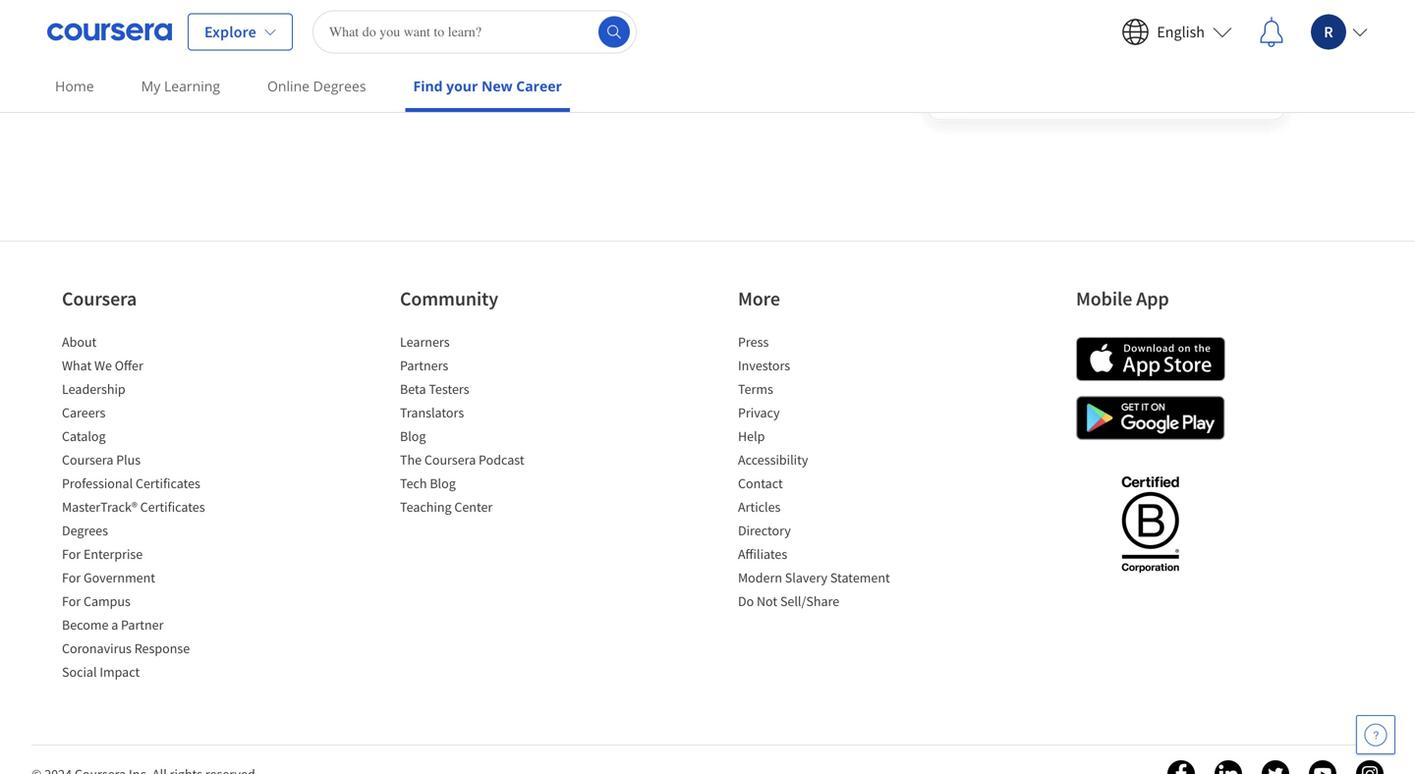 Task type: describe. For each thing, give the bounding box(es) containing it.
translators link
[[400, 404, 464, 422]]

a
[[111, 616, 118, 634]]

what we offer link
[[62, 357, 143, 375]]

impact
[[100, 664, 140, 681]]

leadership
[[62, 380, 126, 398]]

catalog link
[[62, 428, 106, 445]]

1 vertical spatial blog
[[430, 475, 456, 493]]

learners
[[400, 333, 450, 351]]

home
[[55, 77, 94, 95]]

partners link
[[400, 357, 449, 375]]

explore
[[205, 22, 257, 42]]

mobile
[[1077, 287, 1133, 311]]

press link
[[738, 333, 769, 351]]

degrees inside about what we offer leadership careers catalog coursera plus professional certificates mastertrack® certificates degrees for enterprise for government for campus become a partner coronavirus response social impact
[[62, 522, 108, 540]]

we
[[94, 357, 112, 375]]

investors link
[[738, 357, 791, 375]]

list for more
[[738, 332, 906, 615]]

social
[[62, 664, 97, 681]]

coursera up about link
[[62, 287, 137, 311]]

r
[[1325, 22, 1334, 42]]

coursera twitter image
[[1262, 761, 1290, 775]]

podcast
[[479, 451, 525, 469]]

partners
[[400, 357, 449, 375]]

become a partner link
[[62, 616, 164, 634]]

online degrees
[[267, 77, 366, 95]]

press
[[738, 333, 769, 351]]

for government link
[[62, 569, 155, 587]]

beta testers link
[[400, 380, 470, 398]]

your
[[447, 77, 478, 95]]

campus
[[84, 593, 131, 611]]

coursera for about what we offer leadership careers catalog coursera plus professional certificates mastertrack® certificates degrees for enterprise for government for campus become a partner coronavirus response social impact
[[62, 451, 113, 469]]

coursera facebook image
[[1168, 761, 1196, 775]]

directory
[[738, 522, 791, 540]]

teaching center link
[[400, 498, 493, 516]]

blog link
[[400, 428, 426, 445]]

logo of certified b corporation image
[[1111, 465, 1191, 583]]

learning
[[164, 77, 220, 95]]

list for coursera
[[62, 332, 229, 686]]

coursera image
[[47, 16, 172, 48]]

mastertrack®
[[62, 498, 137, 516]]

2 for from the top
[[62, 569, 81, 587]]

sell/share
[[781, 593, 840, 611]]

do
[[738, 593, 754, 611]]

3 for from the top
[[62, 593, 81, 611]]

1 vertical spatial certificates
[[140, 498, 205, 516]]

response
[[134, 640, 190, 658]]

help center image
[[1365, 724, 1388, 747]]

catalog
[[62, 428, 106, 445]]

center
[[455, 498, 493, 516]]

download on the app store image
[[1077, 337, 1226, 381]]

articles link
[[738, 498, 781, 516]]

help
[[738, 428, 765, 445]]

coursera plus link
[[62, 451, 141, 469]]

home link
[[47, 64, 102, 108]]

mobile app
[[1077, 287, 1170, 311]]

testers
[[429, 380, 470, 398]]

statement
[[831, 569, 891, 587]]

my learning
[[141, 77, 220, 95]]

teaching
[[400, 498, 452, 516]]

coronavirus response link
[[62, 640, 190, 658]]

0 vertical spatial blog
[[400, 428, 426, 445]]

leadership link
[[62, 380, 126, 398]]

graphic of the learner profile page image
[[708, 0, 1306, 144]]

community
[[400, 287, 499, 311]]

get it on google play image
[[1077, 396, 1226, 440]]

list for community
[[400, 332, 567, 521]]

press investors terms privacy help accessibility contact articles directory affiliates modern slavery statement do not sell/share
[[738, 333, 891, 611]]

coursera youtube image
[[1310, 761, 1337, 775]]

tech
[[400, 475, 427, 493]]

plus
[[116, 451, 141, 469]]

professional
[[62, 475, 133, 493]]

modern slavery statement link
[[738, 569, 891, 587]]

learners link
[[400, 333, 450, 351]]



Task type: locate. For each thing, give the bounding box(es) containing it.
privacy link
[[738, 404, 780, 422]]

0 vertical spatial degrees
[[313, 77, 366, 95]]

1 vertical spatial degrees
[[62, 522, 108, 540]]

1 horizontal spatial blog
[[430, 475, 456, 493]]

1 list from the left
[[62, 332, 229, 686]]

the coursera podcast link
[[400, 451, 525, 469]]

affiliates link
[[738, 546, 788, 563]]

2 vertical spatial for
[[62, 593, 81, 611]]

certificates down professional certificates 'link'
[[140, 498, 205, 516]]

degrees
[[313, 77, 366, 95], [62, 522, 108, 540]]

0 horizontal spatial degrees
[[62, 522, 108, 540]]

for up become
[[62, 593, 81, 611]]

beta
[[400, 380, 426, 398]]

coursera linkedin image
[[1215, 761, 1243, 775]]

not
[[757, 593, 778, 611]]

find your new career link
[[406, 64, 570, 112]]

find your new career
[[413, 77, 562, 95]]

english button
[[1110, 6, 1245, 58]]

my learning link
[[133, 64, 228, 108]]

online
[[267, 77, 310, 95]]

coursera
[[62, 287, 137, 311], [62, 451, 113, 469], [425, 451, 476, 469]]

do not sell/share link
[[738, 593, 840, 611]]

for campus link
[[62, 593, 131, 611]]

0 horizontal spatial list
[[62, 332, 229, 686]]

coronavirus
[[62, 640, 132, 658]]

None search field
[[313, 10, 637, 54]]

list containing about
[[62, 332, 229, 686]]

for down the degrees link
[[62, 546, 81, 563]]

1 vertical spatial for
[[62, 569, 81, 587]]

new
[[482, 77, 513, 95]]

terms
[[738, 380, 774, 398]]

investors
[[738, 357, 791, 375]]

3 list from the left
[[738, 332, 906, 615]]

offer
[[115, 357, 143, 375]]

certificates up mastertrack® certificates link
[[136, 475, 201, 493]]

slavery
[[785, 569, 828, 587]]

blog up the
[[400, 428, 426, 445]]

0 vertical spatial for
[[62, 546, 81, 563]]

become
[[62, 616, 109, 634]]

contact
[[738, 475, 783, 493]]

about link
[[62, 333, 97, 351]]

for up for campus link
[[62, 569, 81, 587]]

help link
[[738, 428, 765, 445]]

english
[[1158, 22, 1205, 42]]

degrees down mastertrack®
[[62, 522, 108, 540]]

enterprise
[[84, 546, 143, 563]]

app
[[1137, 287, 1170, 311]]

0 vertical spatial certificates
[[136, 475, 201, 493]]

1 for from the top
[[62, 546, 81, 563]]

accessibility
[[738, 451, 809, 469]]

more
[[738, 287, 781, 311]]

list containing learners
[[400, 332, 567, 521]]

articles
[[738, 498, 781, 516]]

coursera inside learners partners beta testers translators blog the coursera podcast tech blog teaching center
[[425, 451, 476, 469]]

2 horizontal spatial list
[[738, 332, 906, 615]]

What do you want to learn? text field
[[313, 10, 637, 54]]

accessibility link
[[738, 451, 809, 469]]

careers
[[62, 404, 106, 422]]

coursera down catalog
[[62, 451, 113, 469]]

contact link
[[738, 475, 783, 493]]

coursera instagram image
[[1357, 761, 1384, 775]]

for enterprise link
[[62, 546, 143, 563]]

modern
[[738, 569, 783, 587]]

degrees link
[[62, 522, 108, 540]]

online degrees link
[[260, 64, 374, 108]]

terms link
[[738, 380, 774, 398]]

career
[[516, 77, 562, 95]]

explore button
[[188, 13, 293, 51]]

2 list from the left
[[400, 332, 567, 521]]

coursera for learners partners beta testers translators blog the coursera podcast tech blog teaching center
[[425, 451, 476, 469]]

translators
[[400, 404, 464, 422]]

learners partners beta testers translators blog the coursera podcast tech blog teaching center
[[400, 333, 525, 516]]

about
[[62, 333, 97, 351]]

coursera inside about what we offer leadership careers catalog coursera plus professional certificates mastertrack® certificates degrees for enterprise for government for campus become a partner coronavirus response social impact
[[62, 451, 113, 469]]

1 horizontal spatial list
[[400, 332, 567, 521]]

0 horizontal spatial blog
[[400, 428, 426, 445]]

privacy
[[738, 404, 780, 422]]

directory link
[[738, 522, 791, 540]]

find
[[413, 77, 443, 95]]

blog up teaching center link
[[430, 475, 456, 493]]

r button
[[1300, 2, 1369, 61]]

my
[[141, 77, 161, 95]]

degrees right online
[[313, 77, 366, 95]]

about what we offer leadership careers catalog coursera plus professional certificates mastertrack® certificates degrees for enterprise for government for campus become a partner coronavirus response social impact
[[62, 333, 205, 681]]

affiliates
[[738, 546, 788, 563]]

professional certificates link
[[62, 475, 201, 493]]

blog
[[400, 428, 426, 445], [430, 475, 456, 493]]

tech blog link
[[400, 475, 456, 493]]

what
[[62, 357, 92, 375]]

mastertrack® certificates link
[[62, 498, 205, 516]]

list
[[62, 332, 229, 686], [400, 332, 567, 521], [738, 332, 906, 615]]

careers link
[[62, 404, 106, 422]]

social impact link
[[62, 664, 140, 681]]

coursera up tech blog link
[[425, 451, 476, 469]]

government
[[84, 569, 155, 587]]

certificates
[[136, 475, 201, 493], [140, 498, 205, 516]]

partner
[[121, 616, 164, 634]]

1 horizontal spatial degrees
[[313, 77, 366, 95]]

list containing press
[[738, 332, 906, 615]]



Task type: vqa. For each thing, say whether or not it's contained in the screenshot.
Online
yes



